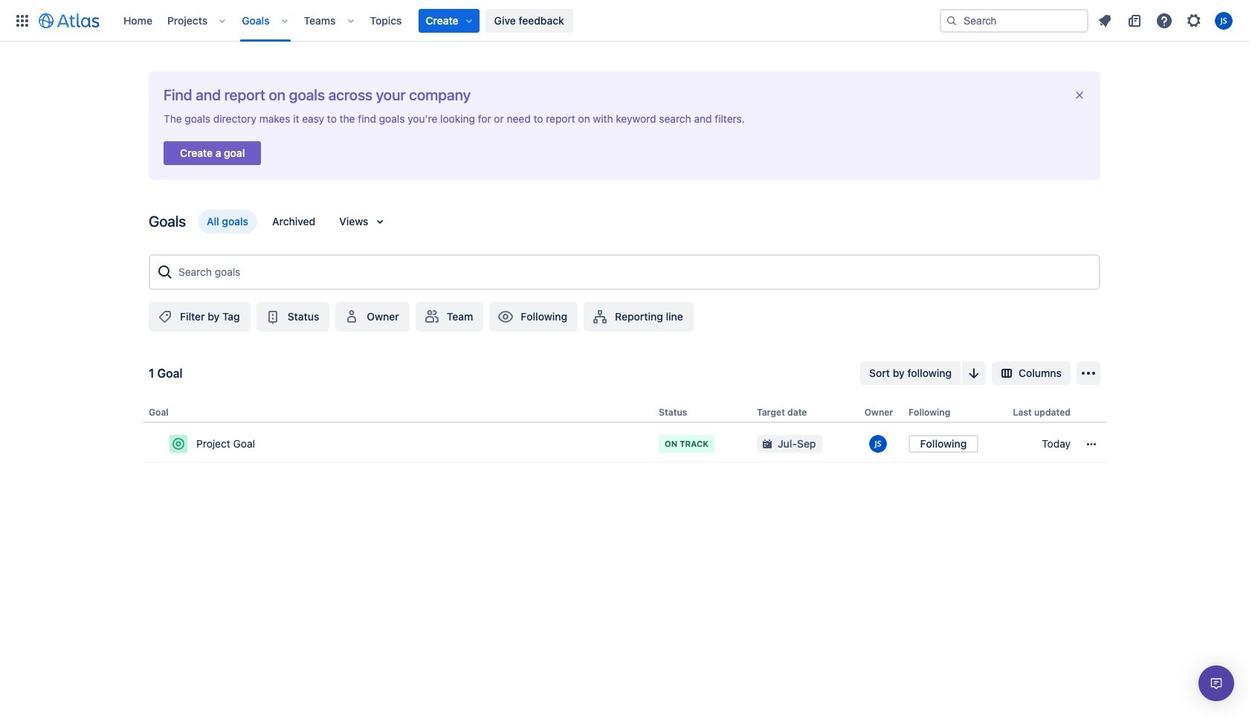 Task type: describe. For each thing, give the bounding box(es) containing it.
help image
[[1156, 12, 1174, 29]]

settings image
[[1186, 12, 1204, 29]]

project goal image
[[173, 438, 184, 450]]

Search goals field
[[174, 259, 1094, 286]]

search goals image
[[156, 263, 174, 281]]

switch to... image
[[13, 12, 31, 29]]

status image
[[264, 308, 282, 326]]

following image
[[497, 308, 515, 326]]

search image
[[946, 15, 958, 26]]

Search field
[[940, 9, 1089, 32]]

account image
[[1216, 12, 1233, 29]]



Task type: locate. For each thing, give the bounding box(es) containing it.
banner
[[0, 0, 1250, 42]]

reverse sort order image
[[966, 365, 983, 382]]

label image
[[156, 308, 174, 326]]

notifications image
[[1097, 12, 1114, 29]]

close banner image
[[1074, 89, 1086, 101]]

top element
[[9, 0, 940, 41]]



Task type: vqa. For each thing, say whether or not it's contained in the screenshot.
the Search goals image
yes



